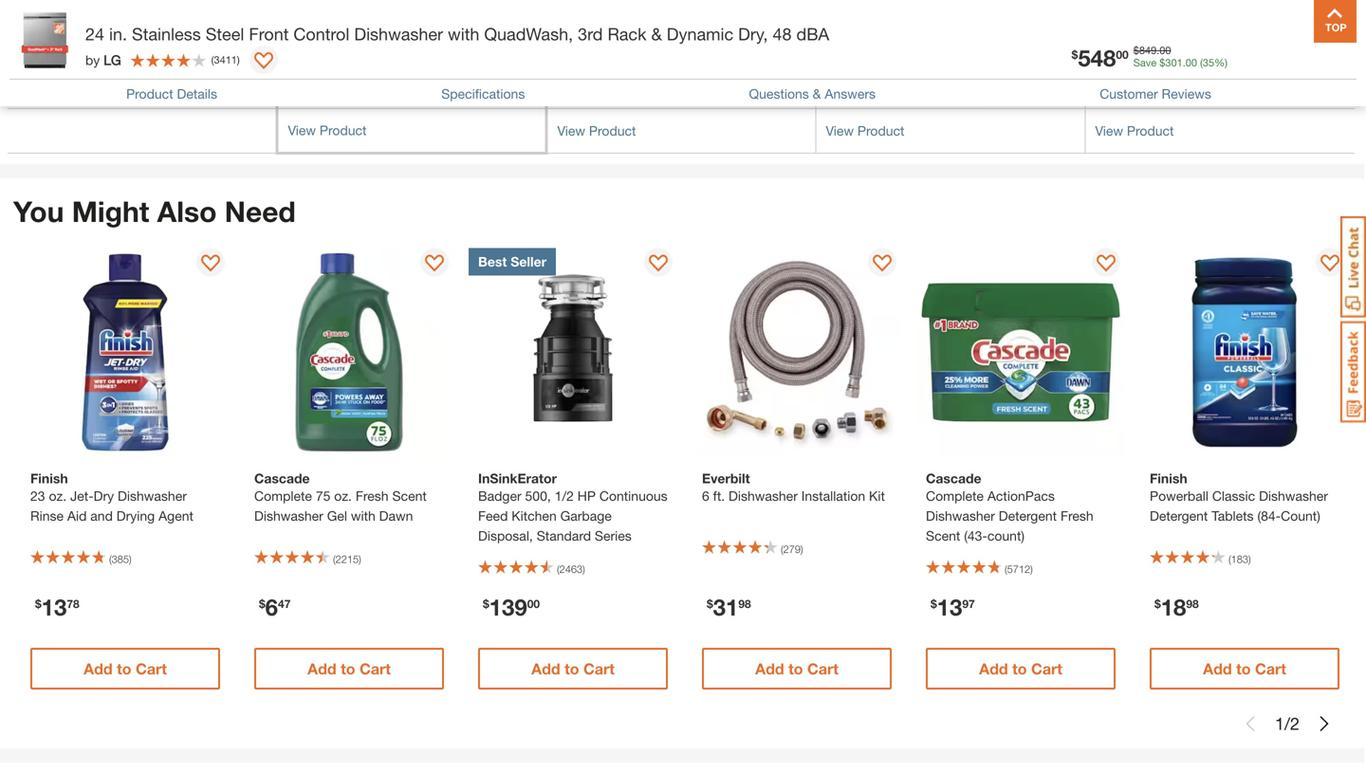 Task type: locate. For each thing, give the bounding box(es) containing it.
-
[[1096, 79, 1101, 94]]

add to cart button down 97
[[926, 648, 1116, 690]]

lg
[[104, 52, 121, 68]]

fold down 24 in. stainless steel front control dishwasher with quadwash, 3rd rack & dynamic dry, 48 dba
[[452, 55, 478, 70]]

removable down "cup"
[[616, 79, 683, 94]]

0 horizontal spatial basket,
[[338, 55, 383, 70]]

$
[[1134, 44, 1140, 56], [1072, 48, 1078, 61], [1160, 56, 1166, 69], [35, 597, 41, 611], [259, 597, 265, 611], [483, 597, 489, 611], [707, 597, 713, 611], [931, 597, 937, 611], [1155, 597, 1161, 611]]

4 1st from the left
[[1096, 31, 1114, 46]]

0 horizontal spatial finish
[[30, 471, 68, 486]]

1 vertical spatial down
[[482, 55, 517, 70]]

5 add from the left
[[979, 660, 1008, 678]]

1st up ble,
[[558, 31, 576, 46]]

rack down removab
[[1315, 55, 1345, 70]]

cart for $ 31 98
[[808, 660, 839, 678]]

display image for $ 13 97
[[1097, 255, 1116, 274]]

$ for $ 548 00 $ 849 . 00 save $ 301 . 00 ( 35 %)
[[1072, 48, 1078, 61]]

0 vertical spatial down
[[379, 31, 413, 46]]

1 vertical spatial fresh
[[1061, 508, 1094, 524]]

1st rack- removable, 2nd rack- adjusta ble, 2nd rack- cup clips, 2nd rack- re movable, removable silverware basket
[[558, 31, 803, 94]]

1 1st from the left
[[288, 31, 306, 46]]

3 display image from the left
[[873, 255, 892, 274]]

) for $ 6 47
[[359, 553, 361, 566]]

548
[[1078, 44, 1116, 71]]

2 cart from the left
[[360, 660, 391, 678]]

removable inside 1st rack- adjustable, 1st rack- removab le, 2nd rack- silverware basket, 3rd rack - removable
[[1104, 79, 1171, 94]]

6 cart from the left
[[1255, 660, 1287, 678]]

5 add to cart from the left
[[979, 660, 1063, 678]]

down
[[379, 31, 413, 46], [482, 55, 517, 70]]

1 oz. from the left
[[49, 488, 67, 504]]

5 display image from the left
[[1321, 255, 1340, 274]]

view for the view product link underneath nes
[[288, 122, 316, 138]]

view for the view product link underneath movable,
[[558, 123, 586, 138]]

dishwasher inside cascade complete actionpacs dishwasher detergent fresh scent (43-count)
[[926, 508, 995, 524]]

with left sil
[[448, 24, 480, 44]]

2 98 from the left
[[1187, 597, 1199, 611]]

cup
[[648, 55, 673, 70]]

view product down movable,
[[558, 123, 636, 138]]

rack- up movable,
[[579, 31, 615, 46]]

cart
[[136, 660, 167, 678], [360, 660, 391, 678], [584, 660, 615, 678], [808, 660, 839, 678], [1031, 660, 1063, 678], [1255, 660, 1287, 678]]

complete left the 75
[[254, 488, 312, 504]]

fold left tines,
[[349, 31, 375, 46]]

$ inside $ 18 98
[[1155, 597, 1161, 611]]

3rd
[[578, 24, 603, 44], [1292, 55, 1311, 70]]

oz. right the 75
[[334, 488, 352, 504]]

1 vertical spatial 3rd
[[1292, 55, 1311, 70]]

0 horizontal spatial complete
[[254, 488, 312, 504]]

1 horizontal spatial scent
[[926, 528, 961, 544]]

finish 23 oz. jet-dry dishwasher rinse aid and drying agent
[[30, 471, 194, 524]]

0 horizontal spatial scent
[[392, 488, 427, 504]]

dishwasher down "24"
[[17, 55, 86, 70]]

( 2463 )
[[557, 563, 585, 576]]

( down tablets
[[1229, 553, 1231, 566]]

dishwasher inside finish 23 oz. jet-dry dishwasher rinse aid and drying agent
[[118, 488, 187, 504]]

98 inside $ 18 98
[[1187, 597, 1199, 611]]

3 1st from the left
[[558, 31, 576, 46]]

00 right 849
[[1160, 44, 1171, 56]]

product for the view product link underneath customer
[[1127, 123, 1174, 138]]

2 display image from the left
[[649, 255, 668, 274]]

( left "%)"
[[1200, 56, 1203, 69]]

cascade for 13
[[926, 471, 982, 486]]

garbage
[[560, 508, 612, 524]]

add to cart button down $ 31 98
[[702, 648, 892, 690]]

1 horizontal spatial oz.
[[334, 488, 352, 504]]

basket, down control
[[338, 55, 383, 70]]

3rd up ble,
[[578, 24, 603, 44]]

quadwash,
[[484, 24, 573, 44]]

finish inside finish powerball classic dishwasher detergent tablets (84-count)
[[1150, 471, 1188, 486]]

hp
[[578, 488, 596, 504]]

dishwasher rack configuration
[[17, 55, 204, 70]]

scent up dawn at the bottom of page
[[392, 488, 427, 504]]

( down and in the bottom left of the page
[[109, 553, 112, 566]]

5 to from the left
[[1013, 660, 1027, 678]]

dishwasher up drying in the bottom left of the page
[[118, 488, 187, 504]]

18
[[1161, 594, 1187, 621]]

1st right tines,
[[456, 31, 474, 46]]

( 183 )
[[1229, 553, 1251, 566]]

& up "cup"
[[651, 24, 662, 44]]

display image for $ 13 78
[[201, 255, 220, 274]]

24
[[85, 24, 104, 44]]

2 oz. from the left
[[334, 488, 352, 504]]

0 horizontal spatial 3rd
[[578, 24, 603, 44]]

6 ft. dishwasher installation kit image
[[693, 248, 902, 457]]

0 horizontal spatial &
[[651, 24, 662, 44]]

product for the view product link underneath nes
[[320, 122, 367, 138]]

98 inside $ 31 98
[[739, 597, 751, 611]]

complete actionpacs dishwasher detergent fresh scent (43-count) image
[[917, 248, 1125, 457]]

2 basket, from the left
[[1243, 55, 1288, 70]]

dishwasher down the 75
[[254, 508, 323, 524]]

basket, inside 1st rack- adjustable, 1st rack- removab le, 2nd rack- silverware basket, 3rd rack - removable
[[1243, 55, 1288, 70]]

1st rack- fold down tines, 1st rack- sil verware basket, 2nd rack- fold down ti nes
[[288, 31, 532, 94]]

1 horizontal spatial cascade
[[926, 471, 982, 486]]

add to cart for $ 13 97
[[979, 660, 1063, 678]]

view for the view product link underneath customer
[[1096, 123, 1124, 138]]

13 for $ 13 97
[[937, 594, 963, 621]]

2 add from the left
[[308, 660, 337, 678]]

to for $ 13 78
[[117, 660, 131, 678]]

complete for 6
[[254, 488, 312, 504]]

2 complete from the left
[[926, 488, 984, 504]]

1 basket, from the left
[[338, 55, 383, 70]]

2 removable from the left
[[1104, 79, 1171, 94]]

0 vertical spatial 3rd
[[578, 24, 603, 44]]

1 13 from the left
[[41, 594, 67, 621]]

1 vertical spatial scent
[[926, 528, 961, 544]]

to for $ 6 47
[[341, 660, 355, 678]]

1 horizontal spatial 6
[[702, 488, 710, 504]]

(84-
[[1258, 508, 1281, 524]]

control
[[294, 24, 350, 44]]

down left ti
[[482, 55, 517, 70]]

1 horizontal spatial finish
[[1150, 471, 1188, 486]]

1st up verware
[[288, 31, 306, 46]]

6 for everbilt 6 ft. dishwasher installation kit
[[702, 488, 710, 504]]

display image
[[201, 255, 220, 274], [649, 255, 668, 274], [873, 255, 892, 274], [1097, 255, 1116, 274], [1321, 255, 1340, 274]]

add to cart button up this is the first slide image
[[1150, 648, 1340, 690]]

23
[[30, 488, 45, 504]]

1 cascade from the left
[[254, 471, 310, 486]]

0 horizontal spatial 6
[[265, 594, 278, 621]]

0 horizontal spatial detergent
[[999, 508, 1057, 524]]

view down nes
[[288, 122, 316, 138]]

1st for 1st rack- fold down tines, 1st rack- sil verware basket, 2nd rack- fold down ti nes
[[288, 31, 306, 46]]

5 add to cart button from the left
[[926, 648, 1116, 690]]

0 vertical spatial scent
[[392, 488, 427, 504]]

silverware down the clips,
[[686, 79, 747, 94]]

to for $ 31 98
[[789, 660, 803, 678]]

product down verware
[[320, 122, 367, 138]]

rinse
[[30, 508, 64, 524]]

rack- left removab
[[1249, 31, 1284, 46]]

add for $ 18 98
[[1203, 660, 1232, 678]]

rack up movable,
[[608, 24, 647, 44]]

removab
[[1288, 31, 1345, 46]]

complete inside cascade complete 75 oz. fresh scent dishwasher gel with dawn
[[254, 488, 312, 504]]

0 vertical spatial fresh
[[356, 488, 389, 504]]

rack down "24"
[[90, 55, 120, 70]]

1 horizontal spatial 3rd
[[1292, 55, 1311, 70]]

view down movable,
[[558, 123, 586, 138]]

oz.
[[49, 488, 67, 504], [334, 488, 352, 504]]

5712
[[1007, 563, 1031, 576]]

0 horizontal spatial silverware
[[686, 79, 747, 94]]

cart for $ 13 78
[[136, 660, 167, 678]]

0 horizontal spatial 98
[[739, 597, 751, 611]]

rack
[[608, 24, 647, 44], [90, 55, 120, 70], [1315, 55, 1345, 70]]

4 add from the left
[[755, 660, 784, 678]]

count)
[[1281, 508, 1321, 524]]

0 horizontal spatial removable
[[616, 79, 683, 94]]

badger 500, 1/2 hp continuous feed kitchen garbage disposal, standard series image
[[469, 248, 678, 457]]

2nd
[[693, 31, 716, 46], [387, 55, 410, 70], [583, 55, 606, 70], [714, 55, 737, 70], [1113, 55, 1136, 70]]

rack- down tines,
[[413, 55, 449, 70]]

everbilt 6 ft. dishwasher installation kit
[[702, 471, 885, 504]]

2 cascade from the left
[[926, 471, 982, 486]]

.
[[1157, 44, 1160, 56], [1183, 56, 1186, 69]]

4 cart from the left
[[808, 660, 839, 678]]

00
[[1160, 44, 1171, 56], [1116, 48, 1129, 61], [1186, 56, 1198, 69], [527, 597, 540, 611]]

1 vertical spatial with
[[351, 508, 376, 524]]

00 inside $ 139 00
[[527, 597, 540, 611]]

. right 'save'
[[1157, 44, 1160, 56]]

1 vertical spatial silverware
[[686, 79, 747, 94]]

1 horizontal spatial silverware
[[1179, 55, 1240, 70]]

1 vertical spatial 6
[[265, 594, 278, 621]]

1 finish from the left
[[30, 471, 68, 486]]

6 to from the left
[[1237, 660, 1251, 678]]

) for $ 13 78
[[129, 553, 132, 566]]

rack- up the customer reviews
[[1139, 55, 1175, 70]]

basket, right "%)"
[[1243, 55, 1288, 70]]

) down tablets
[[1249, 553, 1251, 566]]

. down adjustable,
[[1183, 56, 1186, 69]]

) down cascade complete actionpacs dishwasher detergent fresh scent (43-count)
[[1031, 563, 1033, 576]]

powerball
[[1150, 488, 1209, 504]]

1 98 from the left
[[739, 597, 751, 611]]

1 horizontal spatial 13
[[937, 594, 963, 621]]

dishwasher inside cascade complete 75 oz. fresh scent dishwasher gel with dawn
[[254, 508, 323, 524]]

removable
[[616, 79, 683, 94], [1104, 79, 1171, 94]]

4 display image from the left
[[1097, 255, 1116, 274]]

view product link
[[288, 122, 367, 138], [558, 123, 636, 138], [826, 123, 905, 138], [1096, 123, 1174, 138]]

0 horizontal spatial fold
[[349, 31, 375, 46]]

2 detergent from the left
[[1150, 508, 1208, 524]]

$ inside $ 31 98
[[707, 597, 713, 611]]

$ inside the $ 13 97
[[931, 597, 937, 611]]

add for $ 6 47
[[308, 660, 337, 678]]

to for $ 13 97
[[1013, 660, 1027, 678]]

add to cart
[[84, 660, 167, 678], [308, 660, 391, 678], [532, 660, 615, 678], [755, 660, 839, 678], [979, 660, 1063, 678], [1203, 660, 1287, 678]]

add to cart button for $ 6 47
[[254, 648, 444, 690]]

385
[[112, 553, 129, 566]]

display image down "front" on the top left of the page
[[254, 52, 273, 71]]

cascade inside cascade complete actionpacs dishwasher detergent fresh scent (43-count)
[[926, 471, 982, 486]]

rack- left "cup"
[[609, 55, 645, 70]]

live chat image
[[1341, 216, 1366, 318]]

add to cart button
[[30, 648, 220, 690], [254, 648, 444, 690], [478, 648, 668, 690], [702, 648, 892, 690], [926, 648, 1116, 690], [1150, 648, 1340, 690]]

24 in. stainless steel front control dishwasher with quadwash, 3rd rack & dynamic dry, 48 dba
[[85, 24, 830, 44]]

dishwasher
[[354, 24, 443, 44], [17, 55, 86, 70], [118, 488, 187, 504], [729, 488, 798, 504], [1259, 488, 1328, 504], [254, 508, 323, 524], [926, 508, 995, 524]]

1 add to cart from the left
[[84, 660, 167, 678]]

0 vertical spatial silverware
[[1179, 55, 1240, 70]]

1st
[[288, 31, 306, 46], [456, 31, 474, 46], [558, 31, 576, 46], [1096, 31, 1114, 46], [1227, 31, 1245, 46]]

with right gel
[[351, 508, 376, 524]]

removable down 'save'
[[1104, 79, 1171, 94]]

1 horizontal spatial removable
[[1104, 79, 1171, 94]]

0 horizontal spatial 13
[[41, 594, 67, 621]]

add to cart button down $ 139 00
[[478, 648, 668, 690]]

view down answers
[[826, 123, 854, 138]]

& left answers
[[813, 86, 821, 102]]

$ inside $ 139 00
[[483, 597, 489, 611]]

1 horizontal spatial detergent
[[1150, 508, 1208, 524]]

0 horizontal spatial fresh
[[356, 488, 389, 504]]

display image left best
[[425, 255, 444, 274]]

cart for $ 18 98
[[1255, 660, 1287, 678]]

finish inside finish 23 oz. jet-dry dishwasher rinse aid and drying agent
[[30, 471, 68, 486]]

2nd right "le,"
[[1113, 55, 1136, 70]]

2 to from the left
[[341, 660, 355, 678]]

$ inside $ 6 47
[[259, 597, 265, 611]]

$ 18 98
[[1155, 594, 1199, 621]]

( down count)
[[1005, 563, 1007, 576]]

) down cascade complete 75 oz. fresh scent dishwasher gel with dawn
[[359, 553, 361, 566]]

add to cart button for $ 31 98
[[702, 648, 892, 690]]

$ for $ 139 00
[[483, 597, 489, 611]]

view down customer
[[1096, 123, 1124, 138]]

5 cart from the left
[[1031, 660, 1063, 678]]

( down everbilt 6 ft. dishwasher installation kit
[[781, 543, 784, 556]]

1 add from the left
[[84, 660, 113, 678]]

2nd inside 1st rack- fold down tines, 1st rack- sil verware basket, 2nd rack- fold down ti nes
[[387, 55, 410, 70]]

cart for $ 6 47
[[360, 660, 391, 678]]

$ inside $ 13 78
[[35, 597, 41, 611]]

1 horizontal spatial &
[[813, 86, 821, 102]]

0 vertical spatial with
[[448, 24, 480, 44]]

finish up the 23 on the bottom left
[[30, 471, 68, 486]]

( for $ 31 98
[[781, 543, 784, 556]]

0 vertical spatial 6
[[702, 488, 710, 504]]

1st for 1st rack- adjustable, 1st rack- removab le, 2nd rack- silverware basket, 3rd rack - removable
[[1096, 31, 1114, 46]]

complete inside cascade complete actionpacs dishwasher detergent fresh scent (43-count)
[[926, 488, 984, 504]]

complete for 13
[[926, 488, 984, 504]]

1st up "le,"
[[1096, 31, 1114, 46]]

( for $ 13 78
[[109, 553, 112, 566]]

silverware inside 1st rack- adjustable, 1st rack- removab le, 2nd rack- silverware basket, 3rd rack - removable
[[1179, 55, 1240, 70]]

movable,
[[558, 79, 612, 94]]

00 left 35
[[1186, 56, 1198, 69]]

oz. inside finish 23 oz. jet-dry dishwasher rinse aid and drying agent
[[49, 488, 67, 504]]

1 removable from the left
[[616, 79, 683, 94]]

0 vertical spatial display image
[[254, 52, 273, 71]]

1 horizontal spatial complete
[[926, 488, 984, 504]]

( down gel
[[333, 553, 336, 566]]

6 inside everbilt 6 ft. dishwasher installation kit
[[702, 488, 710, 504]]

( for $ 18 98
[[1229, 553, 1231, 566]]

6 add to cart from the left
[[1203, 660, 1287, 678]]

product down answers
[[858, 123, 905, 138]]

scent
[[392, 488, 427, 504], [926, 528, 961, 544]]

) down installation
[[801, 543, 803, 556]]

0 horizontal spatial down
[[379, 31, 413, 46]]

78
[[67, 597, 79, 611]]

13
[[41, 594, 67, 621], [937, 594, 963, 621]]

00 down disposal,
[[527, 597, 540, 611]]

by lg
[[85, 52, 121, 68]]

complete 75 oz. fresh scent dishwasher gel with dawn image
[[245, 248, 454, 457]]

0 vertical spatial &
[[651, 24, 662, 44]]

98
[[739, 597, 751, 611], [1187, 597, 1199, 611]]

add to cart button down 47
[[254, 648, 444, 690]]

0 horizontal spatial .
[[1157, 44, 1160, 56]]

1 add to cart button from the left
[[30, 648, 220, 690]]

1 horizontal spatial fresh
[[1061, 508, 1094, 524]]

cascade inside cascade complete 75 oz. fresh scent dishwasher gel with dawn
[[254, 471, 310, 486]]

sil
[[517, 31, 532, 46]]

view product link down movable,
[[558, 123, 636, 138]]

) down drying in the bottom left of the page
[[129, 553, 132, 566]]

6 add to cart button from the left
[[1150, 648, 1340, 690]]

2nd down 24 in. stainless steel front control dishwasher with quadwash, 3rd rack & dynamic dry, 48 dba
[[387, 55, 410, 70]]

best seller
[[478, 254, 547, 270]]

silverware down adjustable,
[[1179, 55, 1240, 70]]

fold
[[349, 31, 375, 46], [452, 55, 478, 70]]

dry
[[94, 488, 114, 504]]

2 13 from the left
[[937, 594, 963, 621]]

complete up (43-
[[926, 488, 984, 504]]

2 add to cart button from the left
[[254, 648, 444, 690]]

) down standard
[[583, 563, 585, 576]]

1 display image from the left
[[201, 255, 220, 274]]

( 5712 )
[[1005, 563, 1033, 576]]

1 horizontal spatial 98
[[1187, 597, 1199, 611]]

3 add from the left
[[532, 660, 561, 678]]

1 horizontal spatial fold
[[452, 55, 478, 70]]

) for $ 13 97
[[1031, 563, 1033, 576]]

1 horizontal spatial basket,
[[1243, 55, 1288, 70]]

scent left (43-
[[926, 528, 961, 544]]

0 horizontal spatial oz.
[[49, 488, 67, 504]]

2
[[1291, 714, 1300, 734]]

1st up "%)"
[[1227, 31, 1245, 46]]

75
[[316, 488, 331, 504]]

4 to from the left
[[789, 660, 803, 678]]

dishwasher up (43-
[[926, 508, 995, 524]]

basket,
[[338, 55, 383, 70], [1243, 55, 1288, 70]]

0 horizontal spatial cascade
[[254, 471, 310, 486]]

1 to from the left
[[117, 660, 131, 678]]

2 horizontal spatial rack
[[1315, 55, 1345, 70]]

( inside the $ 548 00 $ 849 . 00 save $ 301 . 00 ( 35 %)
[[1200, 56, 1203, 69]]

0 horizontal spatial with
[[351, 508, 376, 524]]

product down movable,
[[589, 123, 636, 138]]

view product link down customer
[[1096, 123, 1174, 138]]

dishwasher down everbilt
[[729, 488, 798, 504]]

rack- left adjusta
[[719, 31, 755, 46]]

series
[[595, 528, 632, 544]]

5 1st from the left
[[1227, 31, 1245, 46]]

1 complete from the left
[[254, 488, 312, 504]]

questions & answers
[[749, 86, 876, 102]]

removable inside 1st rack- removable, 2nd rack- adjusta ble, 2nd rack- cup clips, 2nd rack- re movable, removable silverware basket
[[616, 79, 683, 94]]

1
[[1275, 714, 1285, 734]]

1 horizontal spatial down
[[482, 55, 517, 70]]

4 add to cart button from the left
[[702, 648, 892, 690]]

1 vertical spatial &
[[813, 86, 821, 102]]

(
[[211, 54, 214, 66], [1200, 56, 1203, 69], [781, 543, 784, 556], [109, 553, 112, 566], [333, 553, 336, 566], [1229, 553, 1231, 566], [557, 563, 560, 576], [1005, 563, 1007, 576]]

detergent down actionpacs
[[999, 508, 1057, 524]]

3rd down removab
[[1292, 55, 1311, 70]]

4 add to cart from the left
[[755, 660, 839, 678]]

( down standard
[[557, 563, 560, 576]]

product
[[126, 86, 173, 102], [320, 122, 367, 138], [589, 123, 636, 138], [858, 123, 905, 138], [1127, 123, 1174, 138]]

basket, inside 1st rack- fold down tines, 1st rack- sil verware basket, 2nd rack- fold down ti nes
[[338, 55, 383, 70]]

3 add to cart button from the left
[[478, 648, 668, 690]]

1 detergent from the left
[[999, 508, 1057, 524]]

oz. right the 23 on the bottom left
[[49, 488, 67, 504]]

jet-
[[70, 488, 94, 504]]

1st inside 1st rack- removable, 2nd rack- adjusta ble, 2nd rack- cup clips, 2nd rack- re movable, removable silverware basket
[[558, 31, 576, 46]]

detergent inside cascade complete actionpacs dishwasher detergent fresh scent (43-count)
[[999, 508, 1057, 524]]

1 vertical spatial display image
[[425, 255, 444, 274]]

6 add from the left
[[1203, 660, 1232, 678]]

47
[[278, 597, 291, 611]]

2nd inside 1st rack- adjustable, 1st rack- removab le, 2nd rack- silverware basket, 3rd rack - removable
[[1113, 55, 1136, 70]]

1/2
[[555, 488, 574, 504]]

add to cart button down 78
[[30, 648, 220, 690]]

00 right "le,"
[[1116, 48, 1129, 61]]

2 finish from the left
[[1150, 471, 1188, 486]]

detergent inside finish powerball classic dishwasher detergent tablets (84-count)
[[1150, 508, 1208, 524]]

detergent down powerball
[[1150, 508, 1208, 524]]

add
[[84, 660, 113, 678], [308, 660, 337, 678], [532, 660, 561, 678], [755, 660, 784, 678], [979, 660, 1008, 678], [1203, 660, 1232, 678]]

product down the customer reviews
[[1127, 123, 1174, 138]]

2 add to cart from the left
[[308, 660, 391, 678]]

1 cart from the left
[[136, 660, 167, 678]]

with
[[448, 24, 480, 44], [351, 508, 376, 524]]

display image
[[254, 52, 273, 71], [425, 255, 444, 274]]

dishwasher up count)
[[1259, 488, 1328, 504]]

questions
[[749, 86, 809, 102]]



Task type: vqa. For each thing, say whether or not it's contained in the screenshot.
the top Bathroom Storage link
no



Task type: describe. For each thing, give the bounding box(es) containing it.
cascade for 6
[[254, 471, 310, 486]]

$ for $ 6 47
[[259, 597, 265, 611]]

reviews
[[1162, 86, 1212, 102]]

agent
[[159, 508, 194, 524]]

count)
[[988, 528, 1025, 544]]

( for $ 6 47
[[333, 553, 336, 566]]

1st for 1st rack- removable, 2nd rack- adjusta ble, 2nd rack- cup clips, 2nd rack- re movable, removable silverware basket
[[558, 31, 576, 46]]

add to cart for $ 13 78
[[84, 660, 167, 678]]

add to cart for $ 6 47
[[308, 660, 391, 678]]

also
[[157, 195, 217, 228]]

ti
[[520, 55, 531, 70]]

2nd right the clips,
[[714, 55, 737, 70]]

kitchen
[[512, 508, 557, 524]]

1 horizontal spatial .
[[1183, 56, 1186, 69]]

2215
[[336, 553, 359, 566]]

insinkerator badger 500, 1/2 hp continuous feed kitchen garbage disposal, standard series
[[478, 471, 668, 544]]

might
[[72, 195, 149, 228]]

849
[[1140, 44, 1157, 56]]

save
[[1134, 56, 1157, 69]]

279
[[784, 543, 801, 556]]

view product down customer
[[1096, 123, 1174, 138]]

adjusta
[[758, 31, 803, 46]]

powerball classic dishwasher detergent tablets (84-count) image
[[1141, 248, 1349, 457]]

$ for $ 13 78
[[35, 597, 41, 611]]

view for the view product link under answers
[[826, 123, 854, 138]]

installation
[[802, 488, 866, 504]]

1 / 2
[[1275, 714, 1300, 734]]

configuration
[[124, 55, 204, 70]]

cart for $ 13 97
[[1031, 660, 1063, 678]]

3 add to cart from the left
[[532, 660, 615, 678]]

view product link down answers
[[826, 123, 905, 138]]

display image for $ 18 98
[[1321, 255, 1340, 274]]

3rd inside 1st rack- adjustable, 1st rack- removab le, 2nd rack- silverware basket, 3rd rack - removable
[[1292, 55, 1311, 70]]

2 1st from the left
[[456, 31, 474, 46]]

( for $ 13 97
[[1005, 563, 1007, 576]]

2463
[[560, 563, 583, 576]]

cascade complete actionpacs dishwasher detergent fresh scent (43-count)
[[926, 471, 1094, 544]]

301
[[1166, 56, 1183, 69]]

0 horizontal spatial rack
[[90, 55, 120, 70]]

steel
[[206, 24, 244, 44]]

next slide image
[[1317, 717, 1332, 732]]

add for $ 13 78
[[84, 660, 113, 678]]

by
[[85, 52, 100, 68]]

dynamic
[[667, 24, 734, 44]]

view product down answers
[[826, 123, 905, 138]]

add to cart button for $ 13 78
[[30, 648, 220, 690]]

front
[[249, 24, 289, 44]]

standard
[[537, 528, 591, 544]]

1 vertical spatial fold
[[452, 55, 478, 70]]

) for $ 31 98
[[801, 543, 803, 556]]

( 3411 )
[[211, 54, 240, 66]]

rack inside 1st rack- adjustable, 1st rack- removab le, 2nd rack- silverware basket, 3rd rack - removable
[[1315, 55, 1345, 70]]

to for $ 18 98
[[1237, 660, 1251, 678]]

with inside cascade complete 75 oz. fresh scent dishwasher gel with dawn
[[351, 508, 376, 524]]

$ 13 78
[[35, 594, 79, 621]]

scent inside cascade complete actionpacs dishwasher detergent fresh scent (43-count)
[[926, 528, 961, 544]]

oz. inside cascade complete 75 oz. fresh scent dishwasher gel with dawn
[[334, 488, 352, 504]]

product down the configuration
[[126, 86, 173, 102]]

/
[[1285, 714, 1291, 734]]

this is the first slide image
[[1243, 717, 1258, 732]]

detergent for 13
[[999, 508, 1057, 524]]

rack- up 'save'
[[1117, 31, 1153, 46]]

ble,
[[558, 55, 579, 70]]

( 2215 )
[[333, 553, 361, 566]]

answers
[[825, 86, 876, 102]]

removable,
[[619, 31, 689, 46]]

disposal,
[[478, 528, 533, 544]]

kit
[[869, 488, 885, 504]]

silverware inside 1st rack- removable, 2nd rack- adjusta ble, 2nd rack- cup clips, 2nd rack- re movable, removable silverware basket
[[686, 79, 747, 94]]

fresh inside cascade complete actionpacs dishwasher detergent fresh scent (43-count)
[[1061, 508, 1094, 524]]

rack- up basket
[[741, 55, 776, 70]]

3411
[[214, 54, 237, 66]]

) for $ 18 98
[[1249, 553, 1251, 566]]

$ for $ 31 98
[[707, 597, 713, 611]]

(43-
[[964, 528, 988, 544]]

actionpacs
[[988, 488, 1055, 504]]

1 horizontal spatial with
[[448, 24, 480, 44]]

display image for $ 31 98
[[873, 255, 892, 274]]

finish for 13
[[30, 471, 68, 486]]

customer
[[1100, 86, 1158, 102]]

$ for $ 18 98
[[1155, 597, 1161, 611]]

%)
[[1215, 56, 1228, 69]]

500,
[[525, 488, 551, 504]]

clips,
[[677, 55, 711, 70]]

product image image
[[14, 9, 76, 71]]

6 for $ 6 47
[[265, 594, 278, 621]]

nes
[[288, 79, 309, 94]]

finish for 18
[[1150, 471, 1188, 486]]

add to cart button for $ 13 97
[[926, 648, 1116, 690]]

) for $ 139 00
[[583, 563, 585, 576]]

0 vertical spatial fold
[[349, 31, 375, 46]]

$ for $ 13 97
[[931, 597, 937, 611]]

view product down nes
[[288, 122, 367, 138]]

3 cart from the left
[[584, 660, 615, 678]]

add to cart button for $ 18 98
[[1150, 648, 1340, 690]]

feedback link image
[[1341, 321, 1366, 423]]

dishwasher inside everbilt 6 ft. dishwasher installation kit
[[729, 488, 798, 504]]

basket
[[751, 79, 792, 94]]

dawn
[[379, 508, 413, 524]]

specifications
[[441, 86, 525, 102]]

98 for 18
[[1187, 597, 1199, 611]]

tines,
[[417, 31, 452, 46]]

31
[[713, 594, 739, 621]]

drying
[[116, 508, 155, 524]]

( for $ 139 00
[[557, 563, 560, 576]]

product for the view product link under answers
[[858, 123, 905, 138]]

add for $ 13 97
[[979, 660, 1008, 678]]

$ 6 47
[[259, 594, 291, 621]]

dishwasher right control
[[354, 24, 443, 44]]

aid
[[67, 508, 87, 524]]

1st rack- adjustable, 1st rack- removab le, 2nd rack- silverware basket, 3rd rack - removable
[[1096, 31, 1345, 94]]

add for $ 31 98
[[755, 660, 784, 678]]

35
[[1203, 56, 1215, 69]]

23 oz. jet-dry dishwasher rinse aid and drying agent image
[[21, 248, 230, 457]]

need
[[225, 195, 296, 228]]

cascade complete 75 oz. fresh scent dishwasher gel with dawn
[[254, 471, 427, 524]]

3 to from the left
[[565, 660, 579, 678]]

139
[[489, 594, 527, 621]]

rack- up verware
[[310, 31, 345, 46]]

scent inside cascade complete 75 oz. fresh scent dishwasher gel with dawn
[[392, 488, 427, 504]]

add to cart for $ 18 98
[[1203, 660, 1287, 678]]

$ 139 00
[[483, 594, 540, 621]]

0 horizontal spatial display image
[[254, 52, 273, 71]]

verware
[[288, 55, 335, 70]]

) down steel on the top left of page
[[237, 54, 240, 66]]

rack- left sil
[[478, 31, 513, 46]]

$ 548 00 $ 849 . 00 save $ 301 . 00 ( 35 %)
[[1072, 44, 1228, 71]]

tablets
[[1212, 508, 1254, 524]]

customer reviews
[[1100, 86, 1212, 102]]

view product link down nes
[[288, 122, 367, 138]]

finish powerball classic dishwasher detergent tablets (84-count)
[[1150, 471, 1328, 524]]

product details
[[126, 86, 217, 102]]

1 horizontal spatial rack
[[608, 24, 647, 44]]

add to cart for $ 31 98
[[755, 660, 839, 678]]

everbilt
[[702, 471, 750, 486]]

97
[[963, 597, 975, 611]]

$ 31 98
[[707, 594, 751, 621]]

fresh inside cascade complete 75 oz. fresh scent dishwasher gel with dawn
[[356, 488, 389, 504]]

in.
[[109, 24, 127, 44]]

2nd up movable,
[[583, 55, 606, 70]]

seller
[[511, 254, 547, 270]]

feed
[[478, 508, 508, 524]]

detergent for 18
[[1150, 508, 1208, 524]]

2nd up the clips,
[[693, 31, 716, 46]]

stainless
[[132, 24, 201, 44]]

1 horizontal spatial display image
[[425, 255, 444, 274]]

98 for 31
[[739, 597, 751, 611]]

adjustable,
[[1157, 31, 1223, 46]]

( down steel on the top left of page
[[211, 54, 214, 66]]

( 385 )
[[109, 553, 132, 566]]

dry,
[[738, 24, 768, 44]]

product for the view product link underneath movable,
[[589, 123, 636, 138]]

le,
[[1096, 55, 1109, 70]]

( 279 )
[[781, 543, 803, 556]]

details
[[177, 86, 217, 102]]

best
[[478, 254, 507, 270]]

and
[[90, 508, 113, 524]]

13 for $ 13 78
[[41, 594, 67, 621]]

dishwasher inside finish powerball classic dishwasher detergent tablets (84-count)
[[1259, 488, 1328, 504]]

continuous
[[600, 488, 668, 504]]



